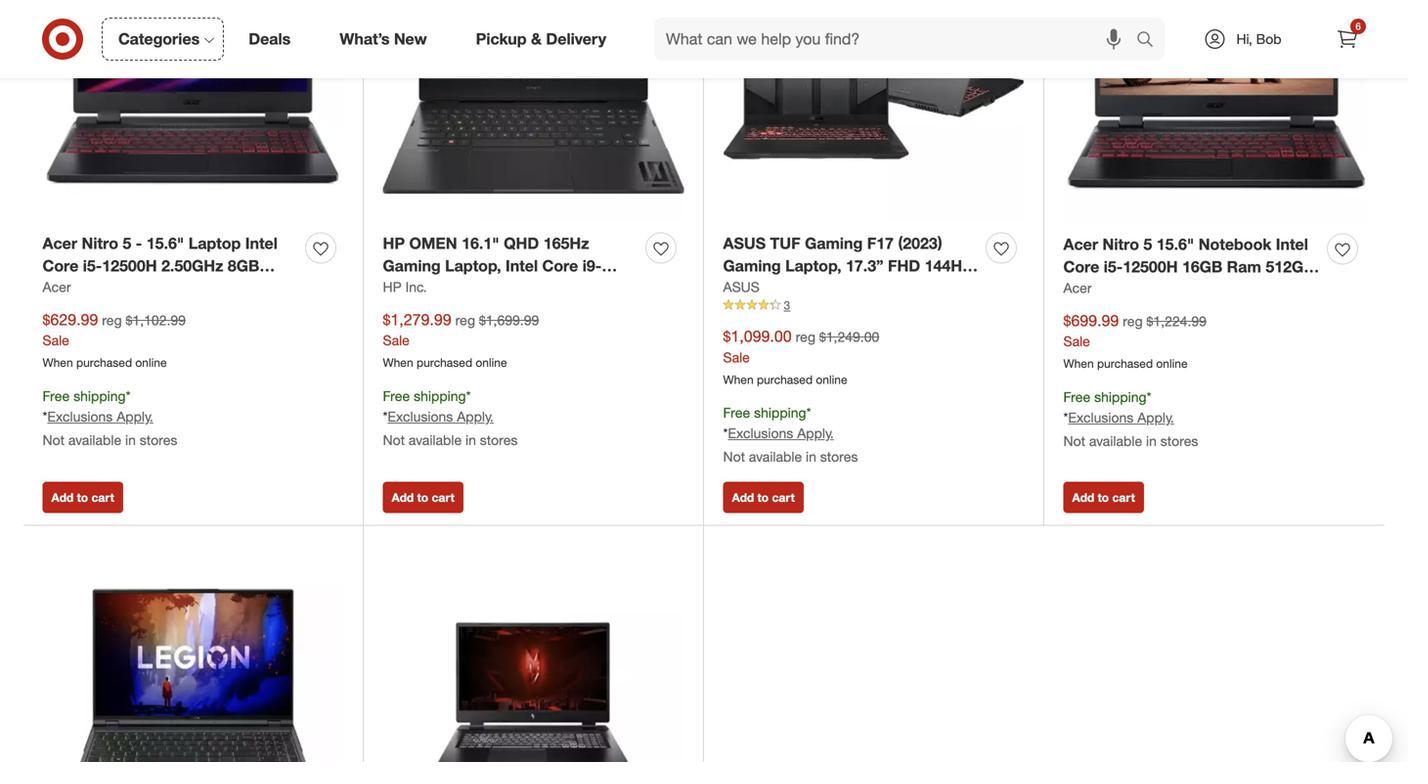 Task type: describe. For each thing, give the bounding box(es) containing it.
to for $1,099.00
[[758, 490, 769, 505]]

sale for $1,099.00
[[723, 349, 750, 366]]

$699.99 reg $1,224.99 sale when purchased online
[[1064, 311, 1207, 371]]

i5- inside acer nitro 5 15.6" notebook intel core i5-12500h 16gb ram 512gb ssd w11h - manufacturer refurbished
[[1104, 257, 1123, 276]]

free for $1,099.00
[[723, 404, 751, 421]]

pickup & delivery
[[476, 29, 607, 48]]

exclusions apply. button for $699.99
[[1069, 408, 1175, 427]]

core inside acer nitro 5 15.6" notebook intel core i5-12500h 16gb ram 512gb ssd w11h - manufacturer refurbished
[[1064, 257, 1100, 276]]

purchased for $1,279.99
[[417, 355, 473, 370]]

categories
[[118, 29, 200, 48]]

pickup & delivery link
[[459, 18, 631, 61]]

6 link
[[1327, 18, 1370, 61]]

to for $1,279.99
[[417, 490, 429, 505]]

add for $629.99
[[51, 490, 74, 505]]

exclusions for $1,099.00
[[728, 425, 794, 442]]

add to cart button for $1,279.99
[[383, 482, 464, 513]]

$1,279.99
[[383, 310, 452, 329]]

what's new link
[[323, 18, 452, 61]]

6
[[1356, 20, 1362, 32]]

cart for $1,099.00
[[772, 490, 795, 505]]

reg for $1,279.99
[[455, 311, 475, 328]]

sale for $699.99
[[1064, 333, 1091, 350]]

ssd inside acer nitro 5 - 15.6" laptop intel core i5-12500h 2.50ghz 8gb ram 512gb ssd w11h - manufacturer refurbished
[[136, 279, 168, 298]]

reg for $1,099.00
[[796, 328, 816, 345]]

w11h inside acer nitro 5 15.6" notebook intel core i5-12500h 16gb ram 512gb ssd w11h - manufacturer refurbished
[[1100, 280, 1144, 299]]

in for $1,099.00
[[806, 448, 817, 465]]

nitro for 12500h
[[1103, 235, 1140, 254]]

add to cart button for $629.99
[[43, 482, 123, 513]]

to for $629.99
[[77, 490, 88, 505]]

apply. for $699.99
[[1138, 409, 1175, 426]]

free for $629.99
[[43, 387, 70, 404]]

acer nitro 5 - 15.6" laptop intel core i5-12500h 2.50ghz 8gb ram 512gb ssd w11h - manufacturer refurbished
[[43, 234, 278, 320]]

ram
[[1227, 257, 1262, 276]]

add to cart for $1,279.99
[[392, 490, 455, 505]]

when for $629.99
[[43, 355, 73, 370]]

purchased for $629.99
[[76, 355, 132, 370]]

exclusions apply. button for $629.99
[[47, 407, 153, 426]]

not for $699.99
[[1064, 432, 1086, 449]]

15.6" inside acer nitro 5 15.6" notebook intel core i5-12500h 16gb ram 512gb ssd w11h - manufacturer refurbished
[[1157, 235, 1195, 254]]

manufacturer inside acer nitro 5 - 15.6" laptop intel core i5-12500h 2.50ghz 8gb ram 512gb ssd w11h - manufacturer refurbished
[[43, 301, 143, 320]]

reg for $629.99
[[102, 311, 122, 328]]

16gb
[[1183, 257, 1223, 276]]

online for $1,279.99
[[476, 355, 507, 370]]

2.50ghz
[[161, 256, 224, 275]]

shipping for $629.99
[[74, 387, 126, 404]]

online for $1,099.00
[[816, 372, 848, 387]]

cart for $699.99
[[1113, 490, 1136, 505]]

5 for -
[[123, 234, 131, 253]]

$1,279.99 reg $1,699.99 sale when purchased online
[[383, 310, 539, 370]]

online for $699.99
[[1157, 356, 1188, 371]]

add to cart button for $1,099.00
[[723, 482, 804, 513]]

free for $699.99
[[1064, 388, 1091, 405]]

- inside acer nitro 5 15.6" notebook intel core i5-12500h 16gb ram 512gb ssd w11h - manufacturer refurbished
[[1148, 280, 1155, 299]]

nitro for i5-
[[82, 234, 118, 253]]

15.6" inside acer nitro 5 - 15.6" laptop intel core i5-12500h 2.50ghz 8gb ram 512gb ssd w11h - manufacturer refurbished
[[146, 234, 184, 253]]

add for $1,099.00
[[732, 490, 755, 505]]

add for $699.99
[[1073, 490, 1095, 505]]

$1,102.99
[[126, 311, 186, 328]]

when for $699.99
[[1064, 356, 1094, 371]]

ram
[[43, 279, 79, 298]]

shipping for $1,099.00
[[754, 404, 807, 421]]

stores for $699.99
[[1161, 432, 1199, 449]]

deals
[[249, 29, 291, 48]]

purchased for $699.99
[[1098, 356, 1153, 371]]

3
[[784, 298, 791, 312]]

available for $699.99
[[1090, 432, 1143, 449]]

when for $1,099.00
[[723, 372, 754, 387]]

notebook
[[1199, 235, 1272, 254]]

apply. for $629.99
[[117, 408, 153, 425]]

acer link for ram
[[43, 277, 71, 297]]

asus
[[723, 278, 760, 295]]

5 for 15.6"
[[1144, 235, 1153, 254]]

What can we help you find? suggestions appear below search field
[[655, 18, 1142, 61]]

add for $1,279.99
[[392, 490, 414, 505]]

not for $1,279.99
[[383, 431, 405, 448]]

shipping for $699.99
[[1095, 388, 1147, 405]]



Task type: locate. For each thing, give the bounding box(es) containing it.
apply. down $1,279.99 reg $1,699.99 sale when purchased online
[[457, 408, 494, 425]]

free shipping * * exclusions apply. not available in stores
[[43, 387, 177, 448], [383, 387, 518, 448], [1064, 388, 1199, 449], [723, 404, 858, 465]]

exclusions down $1,279.99 reg $1,699.99 sale when purchased online
[[388, 408, 453, 425]]

hp inc.
[[383, 278, 427, 295]]

8gb
[[228, 256, 259, 275]]

1 horizontal spatial i5-
[[1104, 257, 1123, 276]]

core up $699.99
[[1064, 257, 1100, 276]]

sale
[[43, 332, 69, 349], [383, 332, 410, 349], [1064, 333, 1091, 350], [723, 349, 750, 366]]

manufacturer down 16gb
[[1159, 280, 1259, 299]]

reg inside $1,279.99 reg $1,699.99 sale when purchased online
[[455, 311, 475, 328]]

*
[[126, 387, 131, 404], [466, 387, 471, 404], [1147, 388, 1152, 405], [807, 404, 811, 421], [43, 408, 47, 425], [383, 408, 388, 425], [1064, 409, 1069, 426], [723, 425, 728, 442]]

free
[[43, 387, 70, 404], [383, 387, 410, 404], [1064, 388, 1091, 405], [723, 404, 751, 421]]

nitro
[[82, 234, 118, 253], [1103, 235, 1140, 254]]

free shipping * * exclusions apply. not available in stores down $1,099.00 reg $1,249.00 sale when purchased online
[[723, 404, 858, 465]]

reg inside $699.99 reg $1,224.99 sale when purchased online
[[1123, 312, 1143, 329]]

core up ram
[[43, 256, 79, 275]]

add to cart for $1,099.00
[[732, 490, 795, 505]]

intel right notebook
[[1276, 235, 1309, 254]]

0 horizontal spatial refurbished
[[147, 301, 238, 320]]

sale for $1,279.99
[[383, 332, 410, 349]]

w11h down the 2.50ghz
[[173, 279, 217, 298]]

free shipping * * exclusions apply. not available in stores for $699.99
[[1064, 388, 1199, 449]]

w11h inside acer nitro 5 - 15.6" laptop intel core i5-12500h 2.50ghz 8gb ram 512gb ssd w11h - manufacturer refurbished
[[173, 279, 217, 298]]

sale inside $699.99 reg $1,224.99 sale when purchased online
[[1064, 333, 1091, 350]]

online down the $1,699.99
[[476, 355, 507, 370]]

add to cart button for $699.99
[[1064, 482, 1144, 513]]

online
[[135, 355, 167, 370], [476, 355, 507, 370], [1157, 356, 1188, 371], [816, 372, 848, 387]]

asus link
[[723, 277, 760, 297]]

$1,099.00 reg $1,249.00 sale when purchased online
[[723, 327, 880, 387]]

free shipping * * exclusions apply. not available in stores for $629.99
[[43, 387, 177, 448]]

available for $1,279.99
[[409, 431, 462, 448]]

hp omen 16.1" qhd 165hz gaming laptop, intel core i9-12900h, 16gb ram, 1tb ssd, nvidia geforce rtx 3060, shadow black image
[[383, 0, 684, 221], [383, 0, 684, 221]]

ssd
[[136, 279, 168, 298], [1064, 280, 1096, 299]]

3 add from the left
[[732, 490, 755, 505]]

exclusions apply. button for $1,279.99
[[388, 407, 494, 426]]

512gb
[[1266, 257, 1315, 276], [83, 279, 132, 298]]

purchased for $1,099.00
[[757, 372, 813, 387]]

4 cart from the left
[[1113, 490, 1136, 505]]

purchased inside $1,279.99 reg $1,699.99 sale when purchased online
[[417, 355, 473, 370]]

apply. down $629.99 reg $1,102.99 sale when purchased online
[[117, 408, 153, 425]]

stores for $1,279.99
[[480, 431, 518, 448]]

0 horizontal spatial -
[[136, 234, 142, 253]]

- down the 2.50ghz
[[221, 279, 227, 298]]

1 horizontal spatial intel
[[1276, 235, 1309, 254]]

ssd up $699.99
[[1064, 280, 1096, 299]]

purchased down $1,279.99
[[417, 355, 473, 370]]

intel
[[245, 234, 278, 253], [1276, 235, 1309, 254]]

exclusions down $699.99 reg $1,224.99 sale when purchased online
[[1069, 409, 1134, 426]]

available
[[68, 431, 121, 448], [409, 431, 462, 448], [1090, 432, 1143, 449], [749, 448, 802, 465]]

delivery
[[546, 29, 607, 48]]

not for $1,099.00
[[723, 448, 745, 465]]

exclusions apply. button for $1,099.00
[[728, 424, 834, 443]]

exclusions for $1,279.99
[[388, 408, 453, 425]]

acer link
[[43, 277, 71, 297], [1064, 278, 1092, 298]]

3 link
[[723, 297, 1025, 314]]

to for $699.99
[[1098, 490, 1110, 505]]

free for $1,279.99
[[383, 387, 410, 404]]

available for $1,099.00
[[749, 448, 802, 465]]

12500h up $1,102.99
[[102, 256, 157, 275]]

ssd up $1,102.99
[[136, 279, 168, 298]]

reg right '$629.99'
[[102, 311, 122, 328]]

in for $629.99
[[125, 431, 136, 448]]

1 add from the left
[[51, 490, 74, 505]]

shipping for $1,279.99
[[414, 387, 466, 404]]

3 to from the left
[[758, 490, 769, 505]]

online down the $1,249.00
[[816, 372, 848, 387]]

purchased down $699.99
[[1098, 356, 1153, 371]]

sale inside $629.99 reg $1,102.99 sale when purchased online
[[43, 332, 69, 349]]

0 horizontal spatial 5
[[123, 234, 131, 253]]

w11h up $699.99
[[1100, 280, 1144, 299]]

5 inside acer nitro 5 - 15.6" laptop intel core i5-12500h 2.50ghz 8gb ram 512gb ssd w11h - manufacturer refurbished
[[123, 234, 131, 253]]

refurbished inside acer nitro 5 15.6" notebook intel core i5-12500h 16gb ram 512gb ssd w11h - manufacturer refurbished
[[1064, 302, 1155, 321]]

1 cart from the left
[[91, 490, 114, 505]]

acer nitro 5 - 15.6" laptop intel core i5-12500h 2.50ghz 8gb ram 512gb ssd w11h - manufacturer refurbished image
[[43, 0, 344, 221], [43, 0, 344, 221]]

hp
[[383, 278, 402, 295]]

in for $699.99
[[1147, 432, 1157, 449]]

when down '$629.99'
[[43, 355, 73, 370]]

categories link
[[102, 18, 224, 61]]

2 add to cart button from the left
[[383, 482, 464, 513]]

acer nitro 17 - 17.3" laptop intel core i7-13700h 2.40ghz 16gb ram 1tb ssd w11h - manufacturer refurbished image
[[383, 545, 684, 762], [383, 545, 684, 762]]

- up $1,224.99
[[1148, 280, 1155, 299]]

deals link
[[232, 18, 315, 61]]

not for $629.99
[[43, 431, 65, 448]]

acer nitro 5 - 15.6" laptop intel core i5-12500h 2.50ghz 8gb ram 512gb ssd w11h - manufacturer refurbished link
[[43, 232, 298, 320]]

shipping down $699.99 reg $1,224.99 sale when purchased online
[[1095, 388, 1147, 405]]

acer nitro 5 15.6" notebook intel core i5-12500h 16gb ram 512gb ssd w11h - manufacturer refurbished image
[[1064, 0, 1366, 222], [1064, 0, 1366, 222]]

reg
[[102, 311, 122, 328], [455, 311, 475, 328], [1123, 312, 1143, 329], [796, 328, 816, 345]]

free shipping * * exclusions apply. not available in stores for $1,099.00
[[723, 404, 858, 465]]

manufacturer inside acer nitro 5 15.6" notebook intel core i5-12500h 16gb ram 512gb ssd w11h - manufacturer refurbished
[[1159, 280, 1259, 299]]

purchased inside $629.99 reg $1,102.99 sale when purchased online
[[76, 355, 132, 370]]

acer nitro 5 15.6" notebook intel core i5-12500h 16gb ram 512gb ssd w11h - manufacturer refurbished link
[[1064, 233, 1320, 321]]

apply.
[[117, 408, 153, 425], [457, 408, 494, 425], [1138, 409, 1175, 426], [797, 425, 834, 442]]

sale down the $1,099.00
[[723, 349, 750, 366]]

1 horizontal spatial -
[[221, 279, 227, 298]]

2 horizontal spatial -
[[1148, 280, 1155, 299]]

cart for $1,279.99
[[432, 490, 455, 505]]

when down $1,279.99
[[383, 355, 413, 370]]

hp inc. link
[[383, 277, 427, 297]]

acer link up $699.99
[[1064, 278, 1092, 298]]

inc.
[[406, 278, 427, 295]]

15.6" up the 2.50ghz
[[146, 234, 184, 253]]

0 horizontal spatial i5-
[[83, 256, 102, 275]]

sale down '$629.99'
[[43, 332, 69, 349]]

3 add to cart from the left
[[732, 490, 795, 505]]

sale down $699.99
[[1064, 333, 1091, 350]]

1 horizontal spatial 12500h
[[1123, 257, 1178, 276]]

sale inside $1,279.99 reg $1,699.99 sale when purchased online
[[383, 332, 410, 349]]

i5- up '$629.99'
[[83, 256, 102, 275]]

when down the $1,099.00
[[723, 372, 754, 387]]

i5- inside acer nitro 5 - 15.6" laptop intel core i5-12500h 2.50ghz 8gb ram 512gb ssd w11h - manufacturer refurbished
[[83, 256, 102, 275]]

1 horizontal spatial 512gb
[[1266, 257, 1315, 276]]

when inside $1,279.99 reg $1,699.99 sale when purchased online
[[383, 355, 413, 370]]

exclusions apply. button down $1,279.99 reg $1,699.99 sale when purchased online
[[388, 407, 494, 426]]

nitro inside acer nitro 5 15.6" notebook intel core i5-12500h 16gb ram 512gb ssd w11h - manufacturer refurbished
[[1103, 235, 1140, 254]]

what's new
[[340, 29, 427, 48]]

shipping
[[74, 387, 126, 404], [414, 387, 466, 404], [1095, 388, 1147, 405], [754, 404, 807, 421]]

sale inside $1,099.00 reg $1,249.00 sale when purchased online
[[723, 349, 750, 366]]

manufacturer
[[1159, 280, 1259, 299], [43, 301, 143, 320]]

5
[[123, 234, 131, 253], [1144, 235, 1153, 254]]

1 add to cart button from the left
[[43, 482, 123, 513]]

free down $1,279.99
[[383, 387, 410, 404]]

free down the $1,099.00
[[723, 404, 751, 421]]

exclusions
[[47, 408, 113, 425], [388, 408, 453, 425], [1069, 409, 1134, 426], [728, 425, 794, 442]]

core inside acer nitro 5 - 15.6" laptop intel core i5-12500h 2.50ghz 8gb ram 512gb ssd w11h - manufacturer refurbished
[[43, 256, 79, 275]]

purchased down '$629.99'
[[76, 355, 132, 370]]

0 horizontal spatial core
[[43, 256, 79, 275]]

to
[[77, 490, 88, 505], [417, 490, 429, 505], [758, 490, 769, 505], [1098, 490, 1110, 505]]

4 add to cart from the left
[[1073, 490, 1136, 505]]

0 vertical spatial 512gb
[[1266, 257, 1315, 276]]

reg left the $1,249.00
[[796, 328, 816, 345]]

- left laptop
[[136, 234, 142, 253]]

free down '$629.99'
[[43, 387, 70, 404]]

0 horizontal spatial w11h
[[173, 279, 217, 298]]

512gb inside acer nitro 5 15.6" notebook intel core i5-12500h 16gb ram 512gb ssd w11h - manufacturer refurbished
[[1266, 257, 1315, 276]]

free down $699.99
[[1064, 388, 1091, 405]]

reg inside $629.99 reg $1,102.99 sale when purchased online
[[102, 311, 122, 328]]

$629.99
[[43, 310, 98, 329]]

refurbished
[[147, 301, 238, 320], [1064, 302, 1155, 321]]

intel inside acer nitro 5 15.6" notebook intel core i5-12500h 16gb ram 512gb ssd w11h - manufacturer refurbished
[[1276, 235, 1309, 254]]

bob
[[1257, 30, 1282, 47]]

cart
[[91, 490, 114, 505], [432, 490, 455, 505], [772, 490, 795, 505], [1113, 490, 1136, 505]]

acer nitro 5 15.6" notebook intel core i5-12500h 16gb ram 512gb ssd w11h - manufacturer refurbished
[[1064, 235, 1315, 321]]

pickup
[[476, 29, 527, 48]]

stores for $1,099.00
[[821, 448, 858, 465]]

intel up 8gb
[[245, 234, 278, 253]]

shipping down $1,279.99 reg $1,699.99 sale when purchased online
[[414, 387, 466, 404]]

1 vertical spatial 512gb
[[83, 279, 132, 298]]

available for $629.99
[[68, 431, 121, 448]]

4 to from the left
[[1098, 490, 1110, 505]]

intel inside acer nitro 5 - 15.6" laptop intel core i5-12500h 2.50ghz 8gb ram 512gb ssd w11h - manufacturer refurbished
[[245, 234, 278, 253]]

reg left the $1,699.99
[[455, 311, 475, 328]]

i5-
[[83, 256, 102, 275], [1104, 257, 1123, 276]]

12500h inside acer nitro 5 - 15.6" laptop intel core i5-12500h 2.50ghz 8gb ram 512gb ssd w11h - manufacturer refurbished
[[102, 256, 157, 275]]

0 horizontal spatial 512gb
[[83, 279, 132, 298]]

when
[[43, 355, 73, 370], [383, 355, 413, 370], [1064, 356, 1094, 371], [723, 372, 754, 387]]

$1,099.00
[[723, 327, 792, 346]]

exclusions apply. button down $629.99 reg $1,102.99 sale when purchased online
[[47, 407, 153, 426]]

asus tuf gaming f17 (2023) gaming laptop, 17.3" fhd 144hz display, geforce rtx 4050, amd ryzen 7 7735hs, 16gb ddr5, 1tb pcie 4.0 ssd, wi-fi 6, windows image
[[723, 0, 1025, 221], [723, 0, 1025, 221]]

shipping down $1,099.00 reg $1,249.00 sale when purchased online
[[754, 404, 807, 421]]

new
[[394, 29, 427, 48]]

add to cart for $699.99
[[1073, 490, 1136, 505]]

exclusions down $1,099.00 reg $1,249.00 sale when purchased online
[[728, 425, 794, 442]]

hi, bob
[[1237, 30, 1282, 47]]

when inside $629.99 reg $1,102.99 sale when purchased online
[[43, 355, 73, 370]]

3 add to cart button from the left
[[723, 482, 804, 513]]

refurbished inside acer nitro 5 - 15.6" laptop intel core i5-12500h 2.50ghz 8gb ram 512gb ssd w11h - manufacturer refurbished
[[147, 301, 238, 320]]

$1,224.99
[[1147, 312, 1207, 329]]

free shipping * * exclusions apply. not available in stores down $629.99 reg $1,102.99 sale when purchased online
[[43, 387, 177, 448]]

acer inside acer nitro 5 - 15.6" laptop intel core i5-12500h 2.50ghz 8gb ram 512gb ssd w11h - manufacturer refurbished
[[43, 234, 77, 253]]

1 horizontal spatial w11h
[[1100, 280, 1144, 299]]

-
[[136, 234, 142, 253], [221, 279, 227, 298], [1148, 280, 1155, 299]]

12500h left 16gb
[[1123, 257, 1178, 276]]

not
[[43, 431, 65, 448], [383, 431, 405, 448], [1064, 432, 1086, 449], [723, 448, 745, 465]]

what's
[[340, 29, 390, 48]]

cart for $629.99
[[91, 490, 114, 505]]

lenovo legion 5i pro 16" wqxga gaming laptop nvidia geforce rtx 3070 i7-12700h 16gb ram 1tb ssd w11h - manufacturer refurbished image
[[43, 545, 344, 762], [43, 545, 344, 762]]

when inside $1,099.00 reg $1,249.00 sale when purchased online
[[723, 372, 754, 387]]

sale down $1,279.99
[[383, 332, 410, 349]]

in for $1,279.99
[[466, 431, 476, 448]]

12500h inside acer nitro 5 15.6" notebook intel core i5-12500h 16gb ram 512gb ssd w11h - manufacturer refurbished
[[1123, 257, 1178, 276]]

online inside $1,099.00 reg $1,249.00 sale when purchased online
[[816, 372, 848, 387]]

acer link for ssd
[[1064, 278, 1092, 298]]

acer
[[43, 234, 77, 253], [1064, 235, 1099, 254], [43, 278, 71, 295], [1064, 279, 1092, 296]]

$1,699.99
[[479, 311, 539, 328]]

add to cart button
[[43, 482, 123, 513], [383, 482, 464, 513], [723, 482, 804, 513], [1064, 482, 1144, 513]]

reg inside $1,099.00 reg $1,249.00 sale when purchased online
[[796, 328, 816, 345]]

1 horizontal spatial 15.6"
[[1157, 235, 1195, 254]]

i5- up $699.99
[[1104, 257, 1123, 276]]

free shipping * * exclusions apply. not available in stores down $1,279.99 reg $1,699.99 sale when purchased online
[[383, 387, 518, 448]]

shipping down $629.99 reg $1,102.99 sale when purchased online
[[74, 387, 126, 404]]

exclusions down $629.99 reg $1,102.99 sale when purchased online
[[47, 408, 113, 425]]

acer link up '$629.99'
[[43, 277, 71, 297]]

online inside $1,279.99 reg $1,699.99 sale when purchased online
[[476, 355, 507, 370]]

5 inside acer nitro 5 15.6" notebook intel core i5-12500h 16gb ram 512gb ssd w11h - manufacturer refurbished
[[1144, 235, 1153, 254]]

0 horizontal spatial ssd
[[136, 279, 168, 298]]

free shipping * * exclusions apply. not available in stores down $699.99 reg $1,224.99 sale when purchased online
[[1064, 388, 1199, 449]]

exclusions apply. button down $699.99 reg $1,224.99 sale when purchased online
[[1069, 408, 1175, 427]]

in
[[125, 431, 136, 448], [466, 431, 476, 448], [1147, 432, 1157, 449], [806, 448, 817, 465]]

0 vertical spatial manufacturer
[[1159, 280, 1259, 299]]

free shipping * * exclusions apply. not available in stores for $1,279.99
[[383, 387, 518, 448]]

&
[[531, 29, 542, 48]]

w11h
[[173, 279, 217, 298], [1100, 280, 1144, 299]]

online inside $629.99 reg $1,102.99 sale when purchased online
[[135, 355, 167, 370]]

1 add to cart from the left
[[51, 490, 114, 505]]

apply. for $1,099.00
[[797, 425, 834, 442]]

12500h
[[102, 256, 157, 275], [1123, 257, 1178, 276]]

nitro up $699.99
[[1103, 235, 1140, 254]]

online down $1,224.99
[[1157, 356, 1188, 371]]

$629.99 reg $1,102.99 sale when purchased online
[[43, 310, 186, 370]]

2 add from the left
[[392, 490, 414, 505]]

purchased down the $1,099.00
[[757, 372, 813, 387]]

1 horizontal spatial nitro
[[1103, 235, 1140, 254]]

when inside $699.99 reg $1,224.99 sale when purchased online
[[1064, 356, 1094, 371]]

15.6" up 16gb
[[1157, 235, 1195, 254]]

exclusions apply. button
[[47, 407, 153, 426], [388, 407, 494, 426], [1069, 408, 1175, 427], [728, 424, 834, 443]]

1 horizontal spatial ssd
[[1064, 280, 1096, 299]]

purchased inside $699.99 reg $1,224.99 sale when purchased online
[[1098, 356, 1153, 371]]

0 horizontal spatial intel
[[245, 234, 278, 253]]

when for $1,279.99
[[383, 355, 413, 370]]

exclusions for $629.99
[[47, 408, 113, 425]]

1 to from the left
[[77, 490, 88, 505]]

when down $699.99
[[1064, 356, 1094, 371]]

search button
[[1128, 18, 1175, 65]]

0 horizontal spatial acer link
[[43, 277, 71, 297]]

nitro up '$629.99'
[[82, 234, 118, 253]]

add
[[51, 490, 74, 505], [392, 490, 414, 505], [732, 490, 755, 505], [1073, 490, 1095, 505]]

1 horizontal spatial manufacturer
[[1159, 280, 1259, 299]]

0 horizontal spatial 15.6"
[[146, 234, 184, 253]]

$1,249.00
[[820, 328, 880, 345]]

1 horizontal spatial refurbished
[[1064, 302, 1155, 321]]

online for $629.99
[[135, 355, 167, 370]]

2 cart from the left
[[432, 490, 455, 505]]

$699.99
[[1064, 311, 1119, 330]]

0 horizontal spatial manufacturer
[[43, 301, 143, 320]]

core
[[43, 256, 79, 275], [1064, 257, 1100, 276]]

0 horizontal spatial nitro
[[82, 234, 118, 253]]

3 cart from the left
[[772, 490, 795, 505]]

hi,
[[1237, 30, 1253, 47]]

add to cart for $629.99
[[51, 490, 114, 505]]

5 up $1,224.99
[[1144, 235, 1153, 254]]

0 horizontal spatial 12500h
[[102, 256, 157, 275]]

512gb inside acer nitro 5 - 15.6" laptop intel core i5-12500h 2.50ghz 8gb ram 512gb ssd w11h - manufacturer refurbished
[[83, 279, 132, 298]]

4 add from the left
[[1073, 490, 1095, 505]]

2 add to cart from the left
[[392, 490, 455, 505]]

5 up $1,102.99
[[123, 234, 131, 253]]

sale for $629.99
[[43, 332, 69, 349]]

search
[[1128, 31, 1175, 50]]

2 to from the left
[[417, 490, 429, 505]]

1 horizontal spatial acer link
[[1064, 278, 1092, 298]]

exclusions for $699.99
[[1069, 409, 1134, 426]]

apply. down $1,099.00 reg $1,249.00 sale when purchased online
[[797, 425, 834, 442]]

nitro inside acer nitro 5 - 15.6" laptop intel core i5-12500h 2.50ghz 8gb ram 512gb ssd w11h - manufacturer refurbished
[[82, 234, 118, 253]]

1 horizontal spatial 5
[[1144, 235, 1153, 254]]

exclusions apply. button down $1,099.00 reg $1,249.00 sale when purchased online
[[728, 424, 834, 443]]

15.6"
[[146, 234, 184, 253], [1157, 235, 1195, 254]]

manufacturer down ram
[[43, 301, 143, 320]]

apply. down $699.99 reg $1,224.99 sale when purchased online
[[1138, 409, 1175, 426]]

reg right $699.99
[[1123, 312, 1143, 329]]

acer inside acer nitro 5 15.6" notebook intel core i5-12500h 16gb ram 512gb ssd w11h - manufacturer refurbished
[[1064, 235, 1099, 254]]

ssd inside acer nitro 5 15.6" notebook intel core i5-12500h 16gb ram 512gb ssd w11h - manufacturer refurbished
[[1064, 280, 1096, 299]]

1 vertical spatial manufacturer
[[43, 301, 143, 320]]

laptop
[[189, 234, 241, 253]]

online down $1,102.99
[[135, 355, 167, 370]]

online inside $699.99 reg $1,224.99 sale when purchased online
[[1157, 356, 1188, 371]]

purchased inside $1,099.00 reg $1,249.00 sale when purchased online
[[757, 372, 813, 387]]

4 add to cart button from the left
[[1064, 482, 1144, 513]]

apply. for $1,279.99
[[457, 408, 494, 425]]

stores for $629.99
[[140, 431, 177, 448]]

1 horizontal spatial core
[[1064, 257, 1100, 276]]

add to cart
[[51, 490, 114, 505], [392, 490, 455, 505], [732, 490, 795, 505], [1073, 490, 1136, 505]]

reg for $699.99
[[1123, 312, 1143, 329]]

purchased
[[76, 355, 132, 370], [417, 355, 473, 370], [1098, 356, 1153, 371], [757, 372, 813, 387]]

stores
[[140, 431, 177, 448], [480, 431, 518, 448], [1161, 432, 1199, 449], [821, 448, 858, 465]]



Task type: vqa. For each thing, say whether or not it's contained in the screenshot.
almond oil skin care link
no



